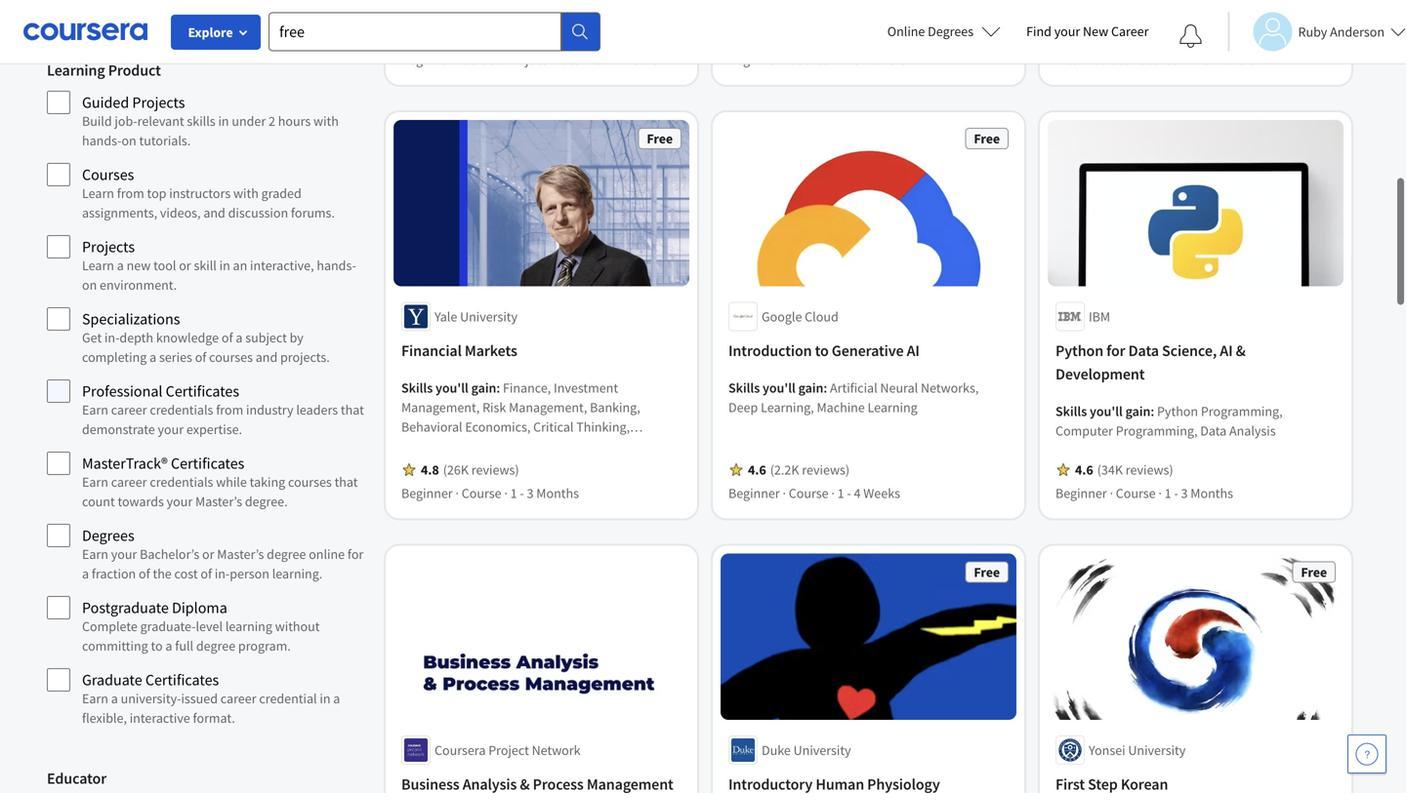 Task type: vqa. For each thing, say whether or not it's contained in the screenshot.
will at the left of the page
no



Task type: describe. For each thing, give the bounding box(es) containing it.
tutorials.
[[139, 132, 191, 149]]

management
[[401, 477, 476, 494]]

discussion
[[228, 204, 288, 222]]

learn for projects
[[82, 257, 114, 274]]

earn a university-issued career credential in a flexible, interactive format.
[[82, 690, 340, 727]]

network
[[532, 742, 581, 759]]

learning.
[[272, 565, 322, 583]]

3 for 4.8 (26k reviews)
[[527, 485, 534, 502]]

python programming, computer programming, data analysis
[[1056, 403, 1283, 440]]

(2.2k
[[770, 461, 799, 479]]

ai inside the python for data science, ai & development
[[1220, 341, 1233, 361]]

career for professional
[[111, 401, 147, 419]]

analysis
[[1229, 422, 1276, 440]]

earn for professional certificates
[[82, 401, 108, 419]]

cost
[[174, 565, 198, 583]]

4.6 for python for data science, ai & development
[[1075, 461, 1093, 479]]

demonstrate
[[82, 421, 155, 438]]

committing
[[82, 638, 148, 655]]

from inside the 'earn career credentials from industry leaders that demonstrate your expertise.'
[[216, 401, 243, 419]]

to inside introduction to generative ai link
[[815, 341, 829, 361]]

earn career credentials while taking courses that count towards your master's degree.
[[82, 474, 358, 511]]

program.
[[238, 638, 291, 655]]

completing
[[82, 349, 147, 366]]

thinking,
[[576, 418, 630, 436]]

guided projects
[[82, 93, 185, 112]]

person
[[230, 565, 269, 583]]

of left subject
[[222, 329, 233, 347]]

generative
[[832, 341, 904, 361]]

beginner · course · 1 - 4 weeks
[[728, 485, 900, 502]]

diploma
[[172, 599, 227, 618]]

data inside the python for data science, ai & development
[[1128, 341, 1159, 361]]

instructors
[[169, 185, 231, 202]]

financial markets
[[401, 341, 517, 361]]

financial inside the financial markets link
[[401, 341, 462, 361]]

and inside learn from top instructors with graded assignments, videos, and discussion forums.
[[203, 204, 225, 222]]

and inside the get in-depth knowledge of a subject by completing a series of courses and projects.
[[256, 349, 278, 366]]

online
[[887, 22, 925, 40]]

credentials for professional
[[150, 401, 213, 419]]

1 vertical spatial programming,
[[1116, 422, 1198, 440]]

reviews) for financial markets
[[471, 461, 519, 479]]

by
[[290, 329, 304, 347]]

a inside "complete graduate-level learning without committing to a full degree program."
[[165, 638, 172, 655]]

credentials for mastertrack®
[[150, 474, 213, 491]]

learning
[[225, 618, 272, 636]]

reviews) up intermediate · course · 1 - 3 months
[[1129, 27, 1177, 45]]

1 horizontal spatial 2
[[614, 51, 621, 68]]

python for programming,
[[1157, 403, 1198, 420]]

you'll for financial
[[436, 379, 468, 397]]

degree inside "complete graduate-level learning without committing to a full degree program."
[[196, 638, 235, 655]]

duke
[[762, 742, 791, 759]]

python for for
[[1056, 341, 1103, 361]]

learning product group
[[47, 59, 366, 736]]

learning product
[[47, 61, 161, 80]]

course for financial markets
[[462, 485, 501, 502]]

0 vertical spatial project
[[506, 51, 546, 68]]

product
[[108, 61, 161, 80]]

from inside learn from top instructors with graded assignments, videos, and discussion forums.
[[117, 185, 144, 202]]

reviews) for python for data science, ai & development
[[1126, 461, 1173, 479]]

(34k
[[1097, 461, 1123, 479]]

top
[[147, 185, 166, 202]]

introduction to generative ai
[[728, 341, 920, 361]]

1 vertical spatial projects
[[82, 237, 135, 257]]

ruby
[[1298, 23, 1327, 41]]

format.
[[193, 710, 235, 727]]

courses inside the earn career credentials while taking courses that count towards your master's degree.
[[288, 474, 332, 491]]

1 horizontal spatial beginner · course · 1 - 3 months
[[728, 51, 906, 68]]

python for data science, ai & development
[[1056, 341, 1246, 384]]

certificates for mastertrack® certificates
[[171, 454, 244, 474]]

count
[[82, 493, 115, 511]]

explore
[[188, 23, 233, 41]]

- for financial markets
[[520, 485, 524, 502]]

videos,
[[160, 204, 201, 222]]

course for introduction to generative ai
[[789, 485, 829, 502]]

earn your bachelor's or master's degree online for a fraction of the cost of in-person learning.
[[82, 546, 364, 583]]

your inside the earn career credentials while taking courses that count towards your master's degree.
[[167, 493, 193, 511]]

interactive,
[[250, 257, 314, 274]]

compliance,
[[401, 457, 473, 475]]

years
[[106, 5, 140, 24]]

earn career credentials from industry leaders that demonstrate your expertise.
[[82, 401, 364, 438]]

projects.
[[280, 349, 330, 366]]

4.6 (34k reviews)
[[1075, 461, 1173, 479]]

intermediate
[[1056, 51, 1130, 68]]

graduate
[[82, 671, 142, 690]]

under
[[232, 112, 266, 130]]

subject
[[245, 329, 287, 347]]

university for duke university
[[794, 742, 851, 759]]

on for projects
[[82, 276, 97, 294]]

4.8 for 4.8 (1.2k reviews)
[[1075, 27, 1093, 45]]

taking
[[250, 474, 285, 491]]

in for graduate certificates
[[320, 690, 331, 708]]

yonsei university
[[1089, 742, 1186, 759]]

investment
[[554, 379, 618, 397]]

relevant
[[137, 112, 184, 130]]

that for professional certificates
[[341, 401, 364, 419]]

in inside build job-relevant skills in under 2 hours with hands-on tutorials.
[[218, 112, 229, 130]]

university for yale university
[[460, 308, 518, 325]]

: for for
[[1151, 403, 1154, 420]]

leadership
[[558, 457, 621, 475]]

google cloud
[[762, 308, 839, 325]]

postgraduate diploma
[[82, 599, 227, 618]]

find your new career
[[1026, 22, 1149, 40]]

a left subject
[[236, 329, 243, 347]]

certificates for professional certificates
[[166, 382, 239, 401]]

find your new career link
[[1017, 20, 1159, 44]]

without
[[275, 618, 320, 636]]

0 vertical spatial programming,
[[1201, 403, 1283, 420]]

skills for financial markets
[[401, 379, 433, 397]]

in- inside earn your bachelor's or master's degree online for a fraction of the cost of in-person learning.
[[215, 565, 230, 583]]

artificial neural networks, deep learning, machine learning
[[728, 379, 979, 416]]

risk
[[482, 399, 506, 416]]

hours
[[624, 51, 658, 68]]

that for mastertrack® certificates
[[335, 474, 358, 491]]

months for 4.8 (26k reviews)
[[536, 485, 579, 502]]

your right find
[[1054, 22, 1080, 40]]

learn for courses
[[82, 185, 114, 202]]

degree inside earn your bachelor's or master's degree online for a fraction of the cost of in-person learning.
[[267, 546, 306, 563]]

financial markets link
[[401, 339, 682, 363]]

university for yonsei university
[[1128, 742, 1186, 759]]

learn a new tool or skill in an interactive, hands- on environment.
[[82, 257, 356, 294]]

coursera
[[435, 742, 486, 759]]

ai inside introduction to generative ai link
[[907, 341, 920, 361]]

markets
[[465, 341, 517, 361]]

skill
[[194, 257, 217, 274]]

beginner for python for data science, ai & development
[[1056, 485, 1107, 502]]

to inside "complete graduate-level learning without committing to a full degree program."
[[151, 638, 163, 655]]

1 horizontal spatial guided
[[462, 51, 503, 68]]

finance, investment management, risk management, banking, behavioral economics, critical thinking, financial analysis, innovation, regulations and compliance, underwriting, leadership and management
[[401, 379, 668, 494]]

a inside earn your bachelor's or master's degree online for a fraction of the cost of in-person learning.
[[82, 565, 89, 583]]

get
[[82, 329, 102, 347]]

gain for markets
[[471, 379, 496, 397]]

&
[[1236, 341, 1246, 361]]

assignments,
[[82, 204, 157, 222]]

beginner for introduction to generative ai
[[728, 485, 780, 502]]

university-
[[121, 690, 181, 708]]

expertise.
[[186, 421, 242, 438]]

depth
[[120, 329, 153, 347]]

career
[[1111, 22, 1149, 40]]

of right cost
[[201, 565, 212, 583]]

a right credential
[[333, 690, 340, 708]]

learn from top instructors with graded assignments, videos, and discussion forums.
[[82, 185, 335, 222]]

job-
[[115, 112, 137, 130]]



Task type: locate. For each thing, give the bounding box(es) containing it.
on inside build job-relevant skills in under 2 hours with hands-on tutorials.
[[122, 132, 136, 149]]

0 vertical spatial that
[[341, 401, 364, 419]]

you'll up learning,
[[763, 379, 796, 397]]

0 vertical spatial master's
[[195, 493, 242, 511]]

0 horizontal spatial gain
[[471, 379, 496, 397]]

find
[[1026, 22, 1052, 40]]

1 horizontal spatial 4.8
[[1075, 27, 1093, 45]]

beginner · course · 1 - 3 months down the online
[[728, 51, 906, 68]]

ai
[[907, 341, 920, 361], [1220, 341, 1233, 361]]

yonsei
[[1089, 742, 1125, 759]]

0 horizontal spatial skills
[[401, 379, 433, 397]]

1 vertical spatial certificates
[[171, 454, 244, 474]]

2 horizontal spatial you'll
[[1090, 403, 1123, 420]]

regulations
[[576, 438, 644, 455]]

leaders
[[296, 401, 338, 419]]

2 inside build job-relevant skills in under 2 hours with hands-on tutorials.
[[269, 112, 275, 130]]

beginner · course · 1 - 3 months for financial markets
[[401, 485, 579, 502]]

and down regulations in the bottom of the page
[[623, 457, 645, 475]]

1-4 years
[[82, 5, 140, 24]]

2 management, from the left
[[509, 399, 587, 416]]

skills up "deep"
[[728, 379, 760, 397]]

project
[[506, 51, 546, 68], [488, 742, 529, 759]]

financial inside finance, investment management, risk management, banking, behavioral economics, critical thinking, financial analysis, innovation, regulations and compliance, underwriting, leadership and management
[[401, 438, 453, 455]]

with
[[313, 112, 339, 130], [233, 185, 259, 202]]

What do you want to learn? text field
[[269, 12, 561, 51]]

ruby anderson button
[[1228, 12, 1406, 51]]

with right hours at left top
[[313, 112, 339, 130]]

beginner · course · 1 - 3 months down 4.8 (26k reviews)
[[401, 485, 579, 502]]

0 horizontal spatial hands-
[[82, 132, 122, 149]]

courses
[[82, 165, 134, 185]]

gain up learning,
[[798, 379, 823, 397]]

1 for python for data science, ai & development
[[1165, 485, 1171, 502]]

ruby anderson
[[1298, 23, 1385, 41]]

courses right "taking"
[[288, 474, 332, 491]]

4.8 up intermediate
[[1075, 27, 1093, 45]]

guided
[[462, 51, 503, 68], [82, 93, 129, 112]]

0 horizontal spatial skills you'll gain :
[[401, 379, 503, 397]]

ibm
[[1089, 308, 1110, 325]]

1 earn from the top
[[82, 401, 108, 419]]

2
[[614, 51, 621, 68], [269, 112, 275, 130]]

3 earn from the top
[[82, 546, 108, 563]]

hands- down build
[[82, 132, 122, 149]]

0 horizontal spatial or
[[179, 257, 191, 274]]

that right the leaders
[[341, 401, 364, 419]]

degree down level
[[196, 638, 235, 655]]

full
[[175, 638, 193, 655]]

degree
[[267, 546, 306, 563], [196, 638, 235, 655]]

in for projects
[[219, 257, 230, 274]]

- for python for data science, ai & development
[[1174, 485, 1178, 502]]

a left full
[[165, 638, 172, 655]]

1 horizontal spatial from
[[216, 401, 243, 419]]

and down instructors
[[203, 204, 225, 222]]

1 vertical spatial or
[[202, 546, 214, 563]]

0 horizontal spatial 4.8
[[421, 461, 439, 479]]

1 for introduction to generative ai
[[837, 485, 844, 502]]

and
[[203, 204, 225, 222], [256, 349, 278, 366], [646, 438, 668, 455], [623, 457, 645, 475]]

to
[[815, 341, 829, 361], [151, 638, 163, 655]]

complete graduate-level learning without committing to a full degree program.
[[82, 618, 320, 655]]

0 vertical spatial in-
[[104, 329, 120, 347]]

1 vertical spatial data
[[1200, 422, 1227, 440]]

career up towards
[[111, 474, 147, 491]]

explore button
[[171, 15, 261, 50]]

skills for python for data science, ai & development
[[1056, 403, 1087, 420]]

in right credential
[[320, 690, 331, 708]]

or inside the "learn a new tool or skill in an interactive, hands- on environment."
[[179, 257, 191, 274]]

banking,
[[590, 399, 640, 416]]

1 horizontal spatial to
[[815, 341, 829, 361]]

for inside earn your bachelor's or master's degree online for a fraction of the cost of in-person learning.
[[347, 546, 364, 563]]

0 horizontal spatial python
[[1056, 341, 1103, 361]]

programming, up analysis
[[1201, 403, 1283, 420]]

0 vertical spatial on
[[122, 132, 136, 149]]

0 vertical spatial learning
[[47, 61, 105, 80]]

skills you'll gain : up learning,
[[728, 379, 830, 397]]

gain
[[471, 379, 496, 397], [798, 379, 823, 397], [1125, 403, 1151, 420]]

1 horizontal spatial learning
[[868, 399, 918, 416]]

4 left years
[[95, 5, 102, 24]]

0 vertical spatial degrees
[[928, 22, 974, 40]]

for inside the python for data science, ai & development
[[1107, 341, 1125, 361]]

0 vertical spatial for
[[1107, 341, 1125, 361]]

that
[[341, 401, 364, 419], [335, 474, 358, 491]]

1 vertical spatial hands-
[[317, 257, 356, 274]]

on down "job-"
[[122, 132, 136, 149]]

skills you'll gain : down financial markets
[[401, 379, 503, 397]]

gain down the python for data science, ai & development
[[1125, 403, 1151, 420]]

4 earn from the top
[[82, 690, 108, 708]]

skills you'll gain : for introduction
[[728, 379, 830, 397]]

1 vertical spatial with
[[233, 185, 259, 202]]

2 horizontal spatial skills you'll gain :
[[1056, 403, 1157, 420]]

of down the knowledge
[[195, 349, 206, 366]]

: down the python for data science, ai & development
[[1151, 403, 1154, 420]]

0 vertical spatial guided
[[462, 51, 503, 68]]

0 vertical spatial with
[[313, 112, 339, 130]]

coursera image
[[23, 16, 147, 47]]

cloud
[[805, 308, 839, 325]]

4.6
[[748, 461, 766, 479], [1075, 461, 1093, 479]]

specializations
[[82, 310, 180, 329]]

introduction
[[728, 341, 812, 361]]

or
[[179, 257, 191, 274], [202, 546, 214, 563]]

university up markets
[[460, 308, 518, 325]]

career for mastertrack®
[[111, 474, 147, 491]]

degrees right the online
[[928, 22, 974, 40]]

reviews) for introduction to generative ai
[[802, 461, 850, 479]]

graduate certificates
[[82, 671, 219, 690]]

2 right than
[[614, 51, 621, 68]]

career up demonstrate at the left bottom
[[111, 401, 147, 419]]

course
[[789, 51, 829, 68], [1138, 51, 1178, 68], [462, 485, 501, 502], [789, 485, 829, 502], [1116, 485, 1156, 502]]

1 vertical spatial 2
[[269, 112, 275, 130]]

master's inside earn your bachelor's or master's degree online for a fraction of the cost of in-person learning.
[[217, 546, 264, 563]]

reviews) up beginner · course · 1 - 4 weeks
[[802, 461, 850, 479]]

skills up behavioral
[[401, 379, 433, 397]]

ai left &
[[1220, 341, 1233, 361]]

hands- right interactive,
[[317, 257, 356, 274]]

4.8 for 4.8 (26k reviews)
[[421, 461, 439, 479]]

online degrees button
[[872, 10, 1017, 53]]

0 horizontal spatial for
[[347, 546, 364, 563]]

career
[[111, 401, 147, 419], [111, 474, 147, 491], [220, 690, 256, 708]]

in left an
[[219, 257, 230, 274]]

- for introduction to generative ai
[[847, 485, 851, 502]]

hands- for guided projects
[[82, 132, 122, 149]]

months
[[863, 51, 906, 68], [1213, 51, 1256, 68], [536, 485, 579, 502], [1191, 485, 1233, 502]]

earn inside earn a university-issued career credential in a flexible, interactive format.
[[82, 690, 108, 708]]

2 vertical spatial career
[[220, 690, 256, 708]]

for up development
[[1107, 341, 1125, 361]]

earn for degrees
[[82, 546, 108, 563]]

science,
[[1162, 341, 1217, 361]]

behavioral
[[401, 418, 462, 436]]

intermediate · course · 1 - 3 months
[[1056, 51, 1256, 68]]

that inside the 'earn career credentials from industry leaders that demonstrate your expertise.'
[[341, 401, 364, 419]]

2 left hours at left top
[[269, 112, 275, 130]]

0 vertical spatial data
[[1128, 341, 1159, 361]]

certificates down full
[[145, 671, 219, 690]]

networks,
[[921, 379, 979, 397]]

2 horizontal spatial :
[[1151, 403, 1154, 420]]

and right regulations in the bottom of the page
[[646, 438, 668, 455]]

from up the expertise.
[[216, 401, 243, 419]]

credentials up towards
[[150, 474, 213, 491]]

degrees inside dropdown button
[[928, 22, 974, 40]]

0 vertical spatial credentials
[[150, 401, 213, 419]]

1 vertical spatial project
[[488, 742, 529, 759]]

reviews) down analysis,
[[471, 461, 519, 479]]

a up flexible,
[[111, 690, 118, 708]]

on inside the "learn a new tool or skill in an interactive, hands- on environment."
[[82, 276, 97, 294]]

earn up the fraction
[[82, 546, 108, 563]]

degree.
[[245, 493, 288, 511]]

help center image
[[1355, 743, 1379, 767]]

courses inside the get in-depth knowledge of a subject by completing a series of courses and projects.
[[209, 349, 253, 366]]

introduction to generative ai link
[[728, 339, 1009, 363]]

gain for for
[[1125, 403, 1151, 420]]

1 learn from the top
[[82, 185, 114, 202]]

that inside the earn career credentials while taking courses that count towards your master's degree.
[[335, 474, 358, 491]]

0 vertical spatial hands-
[[82, 132, 122, 149]]

with inside learn from top instructors with graded assignments, videos, and discussion forums.
[[233, 185, 259, 202]]

3 for 4.8 (1.2k reviews)
[[1204, 51, 1210, 68]]

0 horizontal spatial to
[[151, 638, 163, 655]]

1 vertical spatial that
[[335, 474, 358, 491]]

0 vertical spatial in
[[218, 112, 229, 130]]

your inside the 'earn career credentials from industry leaders that demonstrate your expertise.'
[[158, 421, 184, 438]]

career inside the earn career credentials while taking courses that count towards your master's degree.
[[111, 474, 147, 491]]

earn
[[82, 401, 108, 419], [82, 474, 108, 491], [82, 546, 108, 563], [82, 690, 108, 708]]

0 horizontal spatial you'll
[[436, 379, 468, 397]]

skills
[[401, 379, 433, 397], [728, 379, 760, 397], [1056, 403, 1087, 420]]

0 vertical spatial projects
[[132, 93, 185, 112]]

python up development
[[1056, 341, 1103, 361]]

online degrees
[[887, 22, 974, 40]]

credentials inside the 'earn career credentials from industry leaders that demonstrate your expertise.'
[[150, 401, 213, 419]]

projects up tutorials.
[[132, 93, 185, 112]]

project left less
[[506, 51, 546, 68]]

projects down assignments,
[[82, 237, 135, 257]]

course for python for data science, ai & development
[[1116, 485, 1156, 502]]

1 vertical spatial guided
[[82, 93, 129, 112]]

career up format.
[[220, 690, 256, 708]]

reviews) right (34k at right
[[1126, 461, 1173, 479]]

0 vertical spatial or
[[179, 257, 191, 274]]

0 horizontal spatial management,
[[401, 399, 480, 416]]

new
[[1083, 22, 1108, 40]]

with inside build job-relevant skills in under 2 hours with hands-on tutorials.
[[313, 112, 339, 130]]

on left environment.
[[82, 276, 97, 294]]

learning down neural
[[868, 399, 918, 416]]

2 learn from the top
[[82, 257, 114, 274]]

2 financial from the top
[[401, 438, 453, 455]]

1 horizontal spatial programming,
[[1201, 403, 1283, 420]]

: for markets
[[496, 379, 500, 397]]

hands- inside the "learn a new tool or skill in an interactive, hands- on environment."
[[317, 257, 356, 274]]

university right yonsei
[[1128, 742, 1186, 759]]

2 horizontal spatial skills
[[1056, 403, 1087, 420]]

4.6 left (34k at right
[[1075, 461, 1093, 479]]

1 vertical spatial degrees
[[82, 526, 134, 546]]

degrees inside learning product group
[[82, 526, 134, 546]]

fraction
[[92, 565, 136, 583]]

for right online
[[347, 546, 364, 563]]

: for to
[[823, 379, 827, 397]]

0 vertical spatial certificates
[[166, 382, 239, 401]]

get in-depth knowledge of a subject by completing a series of courses and projects.
[[82, 329, 330, 366]]

financial down behavioral
[[401, 438, 453, 455]]

1 horizontal spatial skills you'll gain :
[[728, 379, 830, 397]]

beginner · course · 1 - 3 months for python for data science, ai & development
[[1056, 485, 1233, 502]]

gain up risk
[[471, 379, 496, 397]]

a inside the "learn a new tool or skill in an interactive, hands- on environment."
[[117, 257, 124, 274]]

finance,
[[503, 379, 551, 397]]

0 horizontal spatial beginner · course · 1 - 3 months
[[401, 485, 579, 502]]

certificates up the expertise.
[[166, 382, 239, 401]]

earn up count
[[82, 474, 108, 491]]

0 horizontal spatial degree
[[196, 638, 235, 655]]

skills you'll gain : for python
[[1056, 403, 1157, 420]]

learn inside the "learn a new tool or skill in an interactive, hands- on environment."
[[82, 257, 114, 274]]

underwriting,
[[476, 457, 555, 475]]

project left network
[[488, 742, 529, 759]]

new
[[127, 257, 151, 274]]

1 financial from the top
[[401, 341, 462, 361]]

you'll up computer
[[1090, 403, 1123, 420]]

: up machine
[[823, 379, 827, 397]]

4.6 left (2.2k
[[748, 461, 766, 479]]

1 4.6 from the left
[[748, 461, 766, 479]]

guided inside learning product group
[[82, 93, 129, 112]]

your up mastertrack® certificates
[[158, 421, 184, 438]]

of left the
[[139, 565, 150, 583]]

your right towards
[[167, 493, 193, 511]]

interactive
[[130, 710, 190, 727]]

1 ai from the left
[[907, 341, 920, 361]]

2 horizontal spatial university
[[1128, 742, 1186, 759]]

0 vertical spatial courses
[[209, 349, 253, 366]]

0 horizontal spatial 2
[[269, 112, 275, 130]]

career inside the 'earn career credentials from industry leaders that demonstrate your expertise.'
[[111, 401, 147, 419]]

earn for mastertrack® certificates
[[82, 474, 108, 491]]

1 horizontal spatial skills
[[728, 379, 760, 397]]

4.6 for introduction to generative ai
[[748, 461, 766, 479]]

2 vertical spatial certificates
[[145, 671, 219, 690]]

in right skills on the top of page
[[218, 112, 229, 130]]

earn inside the 'earn career credentials from industry leaders that demonstrate your expertise.'
[[82, 401, 108, 419]]

ai up neural
[[907, 341, 920, 361]]

skills you'll gain : up computer
[[1056, 403, 1157, 420]]

0 horizontal spatial data
[[1128, 341, 1159, 361]]

courses
[[209, 349, 253, 366], [288, 474, 332, 491]]

0 vertical spatial degree
[[267, 546, 306, 563]]

0 horizontal spatial 4.6
[[748, 461, 766, 479]]

on
[[122, 132, 136, 149], [82, 276, 97, 294]]

development
[[1056, 365, 1145, 384]]

from
[[117, 185, 144, 202], [216, 401, 243, 419]]

0 horizontal spatial university
[[460, 308, 518, 325]]

or right tool
[[179, 257, 191, 274]]

gain for to
[[798, 379, 823, 397]]

a left series
[[150, 349, 156, 366]]

courses down subject
[[209, 349, 253, 366]]

for
[[1107, 341, 1125, 361], [347, 546, 364, 563]]

0 horizontal spatial 4
[[95, 5, 102, 24]]

on for guided projects
[[122, 132, 136, 149]]

1 horizontal spatial degree
[[267, 546, 306, 563]]

1 vertical spatial on
[[82, 276, 97, 294]]

degrees down count
[[82, 526, 134, 546]]

0 horizontal spatial from
[[117, 185, 144, 202]]

or inside earn your bachelor's or master's degree online for a fraction of the cost of in-person learning.
[[202, 546, 214, 563]]

you'll for introduction
[[763, 379, 796, 397]]

in inside earn a university-issued career credential in a flexible, interactive format.
[[320, 690, 331, 708]]

0 horizontal spatial :
[[496, 379, 500, 397]]

0 horizontal spatial degrees
[[82, 526, 134, 546]]

hands- inside build job-relevant skills in under 2 hours with hands-on tutorials.
[[82, 132, 122, 149]]

months for 4.6 (34k reviews)
[[1191, 485, 1233, 502]]

1 vertical spatial from
[[216, 401, 243, 419]]

0 vertical spatial financial
[[401, 341, 462, 361]]

economics,
[[465, 418, 531, 436]]

in- right cost
[[215, 565, 230, 583]]

0 vertical spatial from
[[117, 185, 144, 202]]

2 ai from the left
[[1220, 341, 1233, 361]]

programming,
[[1201, 403, 1283, 420], [1116, 422, 1198, 440]]

in- inside the get in-depth knowledge of a subject by completing a series of courses and projects.
[[104, 329, 120, 347]]

earn up demonstrate at the left bottom
[[82, 401, 108, 419]]

earn inside earn your bachelor's or master's degree online for a fraction of the cost of in-person learning.
[[82, 546, 108, 563]]

learn inside learn from top instructors with graded assignments, videos, and discussion forums.
[[82, 185, 114, 202]]

learning down the coursera image
[[47, 61, 105, 80]]

and down subject
[[256, 349, 278, 366]]

hours
[[278, 112, 311, 130]]

2 4.6 from the left
[[1075, 461, 1093, 479]]

beginner for financial markets
[[401, 485, 453, 502]]

guided down learning product
[[82, 93, 129, 112]]

4.8 (1.2k reviews)
[[1075, 27, 1177, 45]]

you'll for python
[[1090, 403, 1123, 420]]

career inside earn a university-issued career credential in a flexible, interactive format.
[[220, 690, 256, 708]]

show notifications image
[[1179, 24, 1202, 48]]

python inside the python programming, computer programming, data analysis
[[1157, 403, 1198, 420]]

build job-relevant skills in under 2 hours with hands-on tutorials.
[[82, 112, 339, 149]]

0 vertical spatial python
[[1056, 341, 1103, 361]]

1 horizontal spatial or
[[202, 546, 214, 563]]

in-
[[104, 329, 120, 347], [215, 565, 230, 583]]

0 horizontal spatial courses
[[209, 349, 253, 366]]

1 horizontal spatial gain
[[798, 379, 823, 397]]

management, up critical
[[509, 399, 587, 416]]

2 horizontal spatial gain
[[1125, 403, 1151, 420]]

python inside the python for data science, ai & development
[[1056, 341, 1103, 361]]

1 vertical spatial learning
[[868, 399, 918, 416]]

3 for 4.6 (34k reviews)
[[1181, 485, 1188, 502]]

0 vertical spatial 4.8
[[1075, 27, 1093, 45]]

financial down yale
[[401, 341, 462, 361]]

1 horizontal spatial you'll
[[763, 379, 796, 397]]

0 horizontal spatial ai
[[907, 341, 920, 361]]

1 horizontal spatial 4.6
[[1075, 461, 1093, 479]]

complete
[[82, 618, 137, 636]]

0 horizontal spatial on
[[82, 276, 97, 294]]

1 horizontal spatial on
[[122, 132, 136, 149]]

learning inside group
[[47, 61, 105, 80]]

that up online
[[335, 474, 358, 491]]

2 earn from the top
[[82, 474, 108, 491]]

1 credentials from the top
[[150, 401, 213, 419]]

months for 4.8 (1.2k reviews)
[[1213, 51, 1256, 68]]

0 vertical spatial learn
[[82, 185, 114, 202]]

2 vertical spatial in
[[320, 690, 331, 708]]

a left the fraction
[[82, 565, 89, 583]]

master's inside the earn career credentials while taking courses that count towards your master's degree.
[[195, 493, 242, 511]]

4 left weeks
[[854, 485, 861, 502]]

your up the fraction
[[111, 546, 137, 563]]

None search field
[[269, 12, 601, 51]]

postgraduate
[[82, 599, 169, 618]]

projects
[[132, 93, 185, 112], [82, 237, 135, 257]]

coursera project network
[[435, 742, 581, 759]]

4.8 (26k reviews)
[[421, 461, 519, 479]]

1 vertical spatial in
[[219, 257, 230, 274]]

beginner · course · 1 - 3 months down 4.6 (34k reviews)
[[1056, 485, 1233, 502]]

hands- for projects
[[317, 257, 356, 274]]

1 horizontal spatial ai
[[1220, 341, 1233, 361]]

1 management, from the left
[[401, 399, 480, 416]]

degree up learning.
[[267, 546, 306, 563]]

python down python for data science, ai & development link
[[1157, 403, 1198, 420]]

0 vertical spatial 4
[[95, 5, 102, 24]]

series
[[159, 349, 192, 366]]

1 horizontal spatial in-
[[215, 565, 230, 583]]

2 credentials from the top
[[150, 474, 213, 491]]

than
[[582, 51, 612, 68]]

guided left less
[[462, 51, 503, 68]]

0 horizontal spatial in-
[[104, 329, 120, 347]]

0 horizontal spatial learning
[[47, 61, 105, 80]]

neural
[[880, 379, 918, 397]]

3
[[854, 51, 861, 68], [1204, 51, 1210, 68], [527, 485, 534, 502], [1181, 485, 1188, 502]]

1 for financial markets
[[510, 485, 517, 502]]

learning inside the artificial neural networks, deep learning, machine learning
[[868, 399, 918, 416]]

your inside earn your bachelor's or master's degree online for a fraction of the cost of in-person learning.
[[111, 546, 137, 563]]

credentials up the expertise.
[[150, 401, 213, 419]]

1 horizontal spatial python
[[1157, 403, 1198, 420]]

an
[[233, 257, 247, 274]]

: up risk
[[496, 379, 500, 397]]

environment.
[[100, 276, 177, 294]]

1 horizontal spatial :
[[823, 379, 827, 397]]

master's down while
[[195, 493, 242, 511]]

1 horizontal spatial degrees
[[928, 22, 974, 40]]

critical
[[533, 418, 574, 436]]

4.8 left (26k
[[421, 461, 439, 479]]

-
[[847, 51, 851, 68], [1197, 51, 1201, 68], [520, 485, 524, 502], [847, 485, 851, 502], [1174, 485, 1178, 502]]

in- up completing
[[104, 329, 120, 347]]

in inside the "learn a new tool or skill in an interactive, hands- on environment."
[[219, 257, 230, 274]]

earn for graduate certificates
[[82, 690, 108, 708]]

to down cloud
[[815, 341, 829, 361]]

1 vertical spatial 4
[[854, 485, 861, 502]]

to down graduate-
[[151, 638, 163, 655]]

skills for introduction to generative ai
[[728, 379, 760, 397]]

1 vertical spatial courses
[[288, 474, 332, 491]]

free
[[647, 130, 673, 147], [974, 130, 1000, 147], [974, 564, 1000, 581], [1301, 564, 1327, 581]]

0 vertical spatial to
[[815, 341, 829, 361]]

credentials inside the earn career credentials while taking courses that count towards your master's degree.
[[150, 474, 213, 491]]

1 horizontal spatial university
[[794, 742, 851, 759]]

skills you'll gain : for financial
[[401, 379, 503, 397]]

management,
[[401, 399, 480, 416], [509, 399, 587, 416]]

earn inside the earn career credentials while taking courses that count towards your master's degree.
[[82, 474, 108, 491]]

(26k
[[443, 461, 469, 479]]

certificates down the expertise.
[[171, 454, 244, 474]]

data inside the python programming, computer programming, data analysis
[[1200, 422, 1227, 440]]

certificates for graduate certificates
[[145, 671, 219, 690]]

knowledge
[[156, 329, 219, 347]]

degrees
[[928, 22, 974, 40], [82, 526, 134, 546]]

educator
[[47, 769, 107, 789]]



